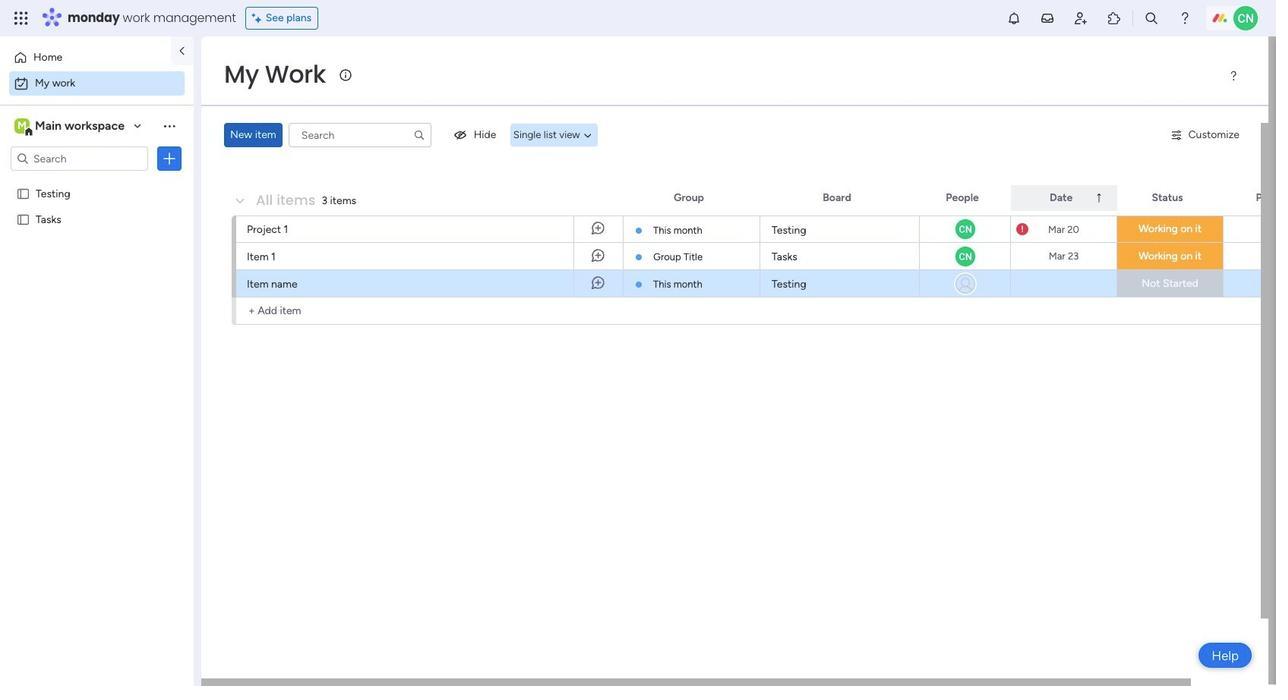 Task type: locate. For each thing, give the bounding box(es) containing it.
option
[[9, 46, 162, 70], [9, 71, 185, 96], [0, 180, 194, 183]]

None search field
[[289, 123, 431, 147]]

cool name image
[[1234, 6, 1258, 30]]

see plans image
[[252, 10, 266, 27]]

0 vertical spatial option
[[9, 46, 162, 70]]

workspace image
[[14, 118, 30, 134]]

Filter dashboard by text search field
[[289, 123, 431, 147]]

search image
[[413, 129, 425, 141]]

1 vertical spatial option
[[9, 71, 185, 96]]

select product image
[[14, 11, 29, 26]]

0 vertical spatial public board image
[[16, 186, 30, 201]]

Search in workspace field
[[32, 150, 127, 168]]

1 vertical spatial public board image
[[16, 212, 30, 226]]

public board image
[[16, 186, 30, 201], [16, 212, 30, 226]]

notifications image
[[1007, 11, 1022, 26]]

search everything image
[[1144, 11, 1159, 26]]

list box
[[0, 177, 194, 437]]

monday marketplace image
[[1107, 11, 1122, 26]]

column header
[[1011, 185, 1118, 211]]

2 vertical spatial option
[[0, 180, 194, 183]]



Task type: vqa. For each thing, say whether or not it's contained in the screenshot.
2nd "Public board" ICON from the top of the page
no



Task type: describe. For each thing, give the bounding box(es) containing it.
help image
[[1178, 11, 1193, 26]]

options image
[[162, 151, 177, 166]]

sort image
[[1093, 192, 1105, 204]]

invite members image
[[1073, 11, 1089, 26]]

workspace options image
[[162, 118, 177, 134]]

workspace selection element
[[14, 117, 127, 137]]

v2 overdue deadline image
[[1016, 222, 1029, 237]]

update feed image
[[1040, 11, 1055, 26]]

1 public board image from the top
[[16, 186, 30, 201]]

2 public board image from the top
[[16, 212, 30, 226]]

menu image
[[1228, 70, 1240, 82]]



